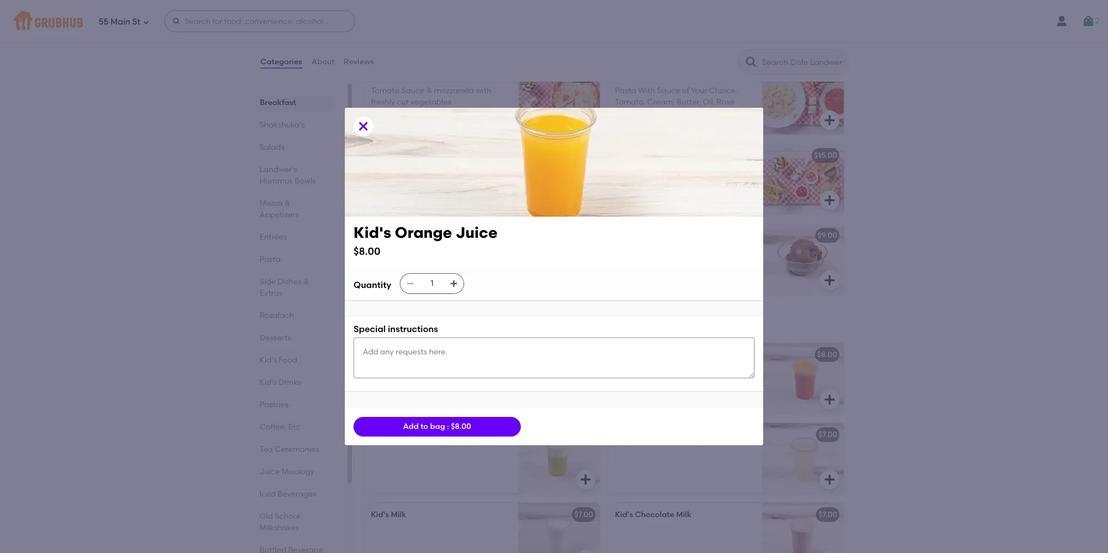 Task type: locate. For each thing, give the bounding box(es) containing it.
1 horizontal spatial and
[[729, 177, 743, 187]]

1 vertical spatial and
[[729, 177, 743, 187]]

orange inside kid's orange juice $8.00
[[395, 223, 452, 242]]

buns
[[615, 177, 633, 187]]

with up cream,
[[638, 86, 655, 96]]

cut down tomato at the left top of the page
[[397, 97, 409, 107]]

pasta up side
[[260, 255, 281, 264]]

tenders
[[423, 151, 453, 160]]

$7.00
[[819, 430, 837, 440], [574, 510, 593, 520], [819, 510, 837, 520]]

about button
[[311, 42, 335, 82]]

0 vertical spatial and
[[470, 166, 485, 176]]

pasta tab
[[260, 254, 328, 265]]

old school milkshakes tab
[[260, 511, 328, 534]]

0 horizontal spatial pasta
[[260, 255, 281, 264]]

orange inside button
[[391, 350, 419, 360]]

served down the tomato,
[[615, 108, 641, 118]]

vegetables down mozzarella
[[411, 97, 451, 107]]

sauce up cream,
[[657, 86, 680, 96]]

sauce right tomato at the left top of the page
[[401, 86, 425, 96]]

add to bag : $8.00
[[403, 422, 471, 431]]

&
[[426, 86, 432, 96], [285, 199, 291, 208], [303, 277, 309, 287]]

$9.00
[[818, 231, 837, 240]]

kid's lemonade image
[[762, 423, 844, 494]]

1 sauce from the left
[[401, 86, 425, 96]]

0 vertical spatial cut
[[397, 97, 409, 107]]

cut down french
[[641, 188, 653, 198]]

cut inside 'tomato sauce & mozzarella with freshly cut vegetables'
[[397, 97, 409, 107]]

with right mozzarella
[[476, 86, 491, 96]]

entrées tab
[[260, 232, 328, 243]]

served right cheese
[[453, 246, 479, 256]]

1 $13.00 from the left
[[570, 71, 593, 80]]

0 horizontal spatial milk
[[391, 510, 406, 520]]

drinks up kid's orange juice
[[394, 318, 430, 331]]

food
[[394, 38, 422, 52], [279, 356, 298, 365]]

0 vertical spatial served
[[615, 108, 641, 118]]

$15.00
[[814, 151, 837, 160]]

vegetables inside with french fries, ketchup,  and freshly cut vegetables
[[411, 177, 451, 187]]

orange up cheese
[[395, 223, 452, 242]]

kid's inside kid's orange juice $8.00
[[354, 223, 391, 242]]

fries, inside with french fries, ketchup,  and freshly cut vegetables
[[417, 166, 434, 176]]

1 horizontal spatial milk
[[676, 510, 691, 520]]

orange down instructions
[[391, 350, 419, 360]]

with down cream,
[[642, 108, 658, 118]]

freshly inside with french fries, ketchup,  and freshly cut vegetables
[[371, 177, 395, 187]]

1 horizontal spatial &
[[303, 277, 309, 287]]

1 vertical spatial of
[[388, 257, 395, 267]]

chicken
[[391, 151, 422, 160]]

kid's pizza image
[[518, 64, 600, 135]]

& right the dishes
[[303, 277, 309, 287]]

kid's drinks tab
[[260, 377, 328, 388]]

0 vertical spatial orange
[[395, 223, 452, 242]]

cut inside with french fries, ketchup,  and freshly cut vegetables
[[397, 177, 409, 187]]

& inside side dishes & extras
[[303, 277, 309, 287]]

vegetables down french
[[655, 188, 696, 198]]

1 horizontal spatial $8.00
[[451, 422, 471, 431]]

0 horizontal spatial food
[[279, 356, 298, 365]]

tomato,
[[615, 97, 645, 107]]

1 vertical spatial drinks
[[279, 378, 301, 387]]

vegetables down the ketchup,
[[411, 177, 451, 187]]

svg image
[[143, 19, 149, 25], [579, 114, 592, 127], [823, 114, 836, 127], [579, 194, 592, 207], [823, 194, 836, 207], [406, 279, 415, 288], [450, 279, 458, 288], [823, 393, 836, 406]]

two
[[615, 166, 630, 176]]

fried
[[371, 246, 389, 256]]

freshly
[[371, 97, 395, 107], [371, 177, 395, 187], [615, 188, 639, 198]]

drinks up pastries tab in the bottom left of the page
[[279, 378, 301, 387]]

cut down "french"
[[397, 177, 409, 187]]

freshly down tomato at the left top of the page
[[371, 97, 395, 107]]

with left "french"
[[371, 166, 388, 176]]

55 main st
[[99, 17, 140, 26]]

with inside 'tomato sauce & mozzarella with freshly cut vegetables'
[[476, 86, 491, 96]]

& inside 'tomato sauce & mozzarella with freshly cut vegetables'
[[426, 86, 432, 96]]

pasta inside pasta with sauce of your choice: tomato, cream, butter, oil, rosé served with vegetables
[[615, 86, 636, 96]]

1 horizontal spatial drinks
[[394, 318, 430, 331]]

1 vertical spatial &
[[285, 199, 291, 208]]

shakshuka's
[[260, 120, 305, 130]]

coffee, etc tab
[[260, 422, 328, 433]]

0 horizontal spatial served
[[453, 246, 479, 256]]

fries, down hamburgers
[[678, 177, 695, 187]]

desserts
[[260, 333, 291, 343]]

0 vertical spatial freshly
[[371, 97, 395, 107]]

and
[[470, 166, 485, 176], [729, 177, 743, 187]]

0 horizontal spatial &
[[285, 199, 291, 208]]

freshly down "french"
[[371, 177, 395, 187]]

0 vertical spatial kid's drinks
[[362, 318, 430, 331]]

cut for sauce
[[397, 97, 409, 107]]

vegetables down halloumi
[[397, 257, 438, 267]]

apple
[[391, 430, 413, 440]]

with down the mini
[[635, 177, 650, 187]]

and right the ketchup,
[[470, 166, 485, 176]]

0 vertical spatial $8.00
[[354, 245, 380, 258]]

coffee,
[[260, 423, 287, 432]]

1 horizontal spatial of
[[682, 86, 689, 96]]

1 horizontal spatial sauce
[[657, 86, 680, 96]]

salads tab
[[260, 142, 328, 153]]

extras
[[260, 289, 283, 298]]

0 horizontal spatial with
[[371, 166, 388, 176]]

tea ceremonies tab
[[260, 444, 328, 455]]

with inside pasta with sauce of your choice: tomato, cream, butter, oil, rosé served with vegetables
[[638, 86, 655, 96]]

2 horizontal spatial $8.00
[[817, 350, 837, 360]]

1 vertical spatial fries,
[[678, 177, 695, 187]]

old
[[260, 512, 273, 521]]

kid's inside kid's apple juice button
[[371, 430, 389, 440]]

vegetables
[[660, 108, 701, 118]]

sauce
[[401, 86, 425, 96], [657, 86, 680, 96]]

Search Cafe Landwer search field
[[761, 57, 844, 68]]

1 vertical spatial served
[[453, 246, 479, 256]]

kid's food up reviews
[[362, 38, 422, 52]]

& for dishes
[[303, 277, 309, 287]]

1 horizontal spatial pasta
[[615, 86, 636, 96]]

fries, inside two mini hamburgers in sesame buns with french fries, ketchup and freshly cut vegetables
[[678, 177, 695, 187]]

kid's drinks up pastries
[[260, 378, 301, 387]]

kid's orange juice
[[371, 350, 442, 360]]

main navigation navigation
[[0, 0, 1108, 42]]

1 vertical spatial orange
[[391, 350, 419, 360]]

juice inside kid's orange juice $8.00
[[456, 223, 498, 242]]

vegetables inside fried halloumi cheese served with a side of vegetables
[[397, 257, 438, 267]]

1 horizontal spatial with
[[638, 86, 655, 96]]

kid's food down desserts
[[260, 356, 298, 365]]

kid's drinks
[[362, 318, 430, 331], [260, 378, 301, 387]]

0 horizontal spatial and
[[470, 166, 485, 176]]

0 horizontal spatial sauce
[[401, 86, 425, 96]]

mozzarella
[[434, 86, 474, 96]]

juice mixology tab
[[260, 466, 328, 478]]

pasta inside tab
[[260, 255, 281, 264]]

0 horizontal spatial $8.00
[[354, 245, 380, 258]]

categories
[[260, 57, 302, 66]]

halloumi
[[391, 246, 423, 256]]

with french fries, ketchup,  and freshly cut vegetables
[[371, 166, 485, 187]]

and down sesame
[[729, 177, 743, 187]]

iced beverages tab
[[260, 489, 328, 500]]

fries,
[[417, 166, 434, 176], [678, 177, 695, 187]]

0 vertical spatial &
[[426, 86, 432, 96]]

cut inside two mini hamburgers in sesame buns with french fries, ketchup and freshly cut vegetables
[[641, 188, 653, 198]]

2 sauce from the left
[[657, 86, 680, 96]]

0 horizontal spatial of
[[388, 257, 395, 267]]

0 vertical spatial of
[[682, 86, 689, 96]]

of right side at the top of the page
[[388, 257, 395, 267]]

1 vertical spatial cut
[[397, 177, 409, 187]]

with
[[476, 86, 491, 96], [642, 108, 658, 118], [635, 177, 650, 187], [481, 246, 496, 256]]

kid's drinks up kid's orange juice
[[362, 318, 430, 331]]

kid's inside kid's drinks "tab"
[[260, 378, 277, 387]]

tomato sauce & mozzarella with freshly cut vegetables
[[371, 86, 491, 107]]

choice:
[[709, 86, 737, 96]]

juice mixology
[[260, 467, 315, 477]]

of up butter,
[[682, 86, 689, 96]]

1 vertical spatial pasta
[[260, 255, 281, 264]]

$7.00 inside $7.00 button
[[819, 430, 837, 440]]

svg image inside main navigation navigation
[[143, 19, 149, 25]]

mezza & appetizers tab
[[260, 198, 328, 221]]

0 vertical spatial fries,
[[417, 166, 434, 176]]

served inside fried halloumi cheese served with a side of vegetables
[[453, 246, 479, 256]]

$13.00 for tomato sauce & mozzarella with freshly cut vegetables
[[570, 71, 593, 80]]

a
[[498, 246, 503, 256]]

cut
[[397, 97, 409, 107], [397, 177, 409, 187], [641, 188, 653, 198]]

0 horizontal spatial kid's drinks
[[260, 378, 301, 387]]

2 vertical spatial freshly
[[615, 188, 639, 198]]

chocolate
[[635, 510, 674, 520]]

tab
[[260, 545, 328, 554]]

iced beverages
[[260, 490, 317, 499]]

kid's food
[[362, 38, 422, 52], [260, 356, 298, 365]]

your
[[691, 86, 707, 96]]

food up kid's drinks "tab"
[[279, 356, 298, 365]]

fried halloumi cheese served with a side of vegetables
[[371, 246, 503, 267]]

1 vertical spatial $8.00
[[817, 350, 837, 360]]

categories button
[[260, 42, 303, 82]]

and inside with french fries, ketchup,  and freshly cut vegetables
[[470, 166, 485, 176]]

2 horizontal spatial &
[[426, 86, 432, 96]]

0 vertical spatial pasta
[[615, 86, 636, 96]]

breakfast tab
[[260, 97, 328, 108]]

0 horizontal spatial kid's food
[[260, 356, 298, 365]]

tea ceremonies
[[260, 445, 320, 454]]

1 vertical spatial with
[[371, 166, 388, 176]]

food up tomato at the left top of the page
[[394, 38, 422, 52]]

$13.00 for pasta with sauce of your choice: tomato, cream, butter, oil, rosé served with vegetables
[[814, 71, 837, 80]]

quantity
[[354, 280, 391, 291]]

freshly down buns
[[615, 188, 639, 198]]

breakfast
[[260, 98, 296, 107]]

svg image
[[1082, 15, 1095, 28], [172, 17, 181, 26], [357, 120, 370, 133], [579, 274, 592, 287], [823, 274, 836, 287], [579, 473, 592, 487], [823, 473, 836, 487]]

fries, down tenders
[[417, 166, 434, 176]]

$7.00 for kid's chocolate milk
[[819, 510, 837, 520]]

with left a
[[481, 246, 496, 256]]

kid's orange juice button
[[364, 343, 600, 414]]

ice cream (2 scoops) image
[[762, 224, 844, 295]]

rosalach tab
[[260, 310, 328, 321]]

with inside two mini hamburgers in sesame buns with french fries, ketchup and freshly cut vegetables
[[635, 177, 650, 187]]

kid's
[[362, 38, 391, 52], [371, 151, 389, 160], [354, 223, 391, 242], [371, 231, 389, 240], [362, 318, 391, 331], [371, 350, 389, 360], [260, 356, 277, 365], [260, 378, 277, 387], [371, 430, 389, 440], [371, 510, 389, 520], [615, 510, 633, 520]]

freshly inside 'tomato sauce & mozzarella with freshly cut vegetables'
[[371, 97, 395, 107]]

2 vertical spatial cut
[[641, 188, 653, 198]]

kid's drinks inside "tab"
[[260, 378, 301, 387]]

0 vertical spatial kid's food
[[362, 38, 422, 52]]

desserts tab
[[260, 332, 328, 344]]

served
[[615, 108, 641, 118], [453, 246, 479, 256]]

food inside tab
[[279, 356, 298, 365]]

1 horizontal spatial served
[[615, 108, 641, 118]]

juice inside tab
[[260, 467, 280, 477]]

& left mozzarella
[[426, 86, 432, 96]]

0 horizontal spatial fries,
[[417, 166, 434, 176]]

vegetables inside two mini hamburgers in sesame buns with french fries, ketchup and freshly cut vegetables
[[655, 188, 696, 198]]

0 horizontal spatial drinks
[[279, 378, 301, 387]]

freshly for with
[[371, 177, 395, 187]]

$14.00
[[570, 151, 593, 160]]

1 vertical spatial food
[[279, 356, 298, 365]]

butter,
[[677, 97, 701, 107]]

side
[[371, 257, 386, 267]]

reviews
[[344, 57, 374, 66]]

kid's milk
[[371, 510, 406, 520]]

1 horizontal spatial fries,
[[678, 177, 695, 187]]

2 $13.00 from the left
[[814, 71, 837, 80]]

0 vertical spatial food
[[394, 38, 422, 52]]

juice
[[456, 223, 498, 242], [421, 350, 442, 360], [415, 430, 436, 440], [260, 467, 280, 477]]

of inside pasta with sauce of your choice: tomato, cream, butter, oil, rosé served with vegetables
[[682, 86, 689, 96]]

juice for kid's orange juice
[[421, 350, 442, 360]]

1 vertical spatial kid's food
[[260, 356, 298, 365]]

pasta up the tomato,
[[615, 86, 636, 96]]

0 vertical spatial with
[[638, 86, 655, 96]]

1 vertical spatial kid's drinks
[[260, 378, 301, 387]]

& up appetizers
[[285, 199, 291, 208]]

0 horizontal spatial $13.00
[[570, 71, 593, 80]]

2 vertical spatial &
[[303, 277, 309, 287]]

tea
[[260, 445, 273, 454]]

1 horizontal spatial $13.00
[[814, 71, 837, 80]]

$7.00 for kid's milk
[[574, 510, 593, 520]]

add
[[403, 422, 419, 431]]

orange for kid's orange juice
[[391, 350, 419, 360]]

kid's chocolate milk
[[615, 510, 691, 520]]

1 vertical spatial freshly
[[371, 177, 395, 187]]

2 vertical spatial $8.00
[[451, 422, 471, 431]]

drinks
[[394, 318, 430, 331], [279, 378, 301, 387]]

with inside fried halloumi cheese served with a side of vegetables
[[481, 246, 496, 256]]

svg image inside 2 button
[[1082, 15, 1095, 28]]



Task type: vqa. For each thing, say whether or not it's contained in the screenshot.
first "milk" from left
yes



Task type: describe. For each thing, give the bounding box(es) containing it.
$8.00 button
[[609, 343, 844, 414]]

vegetables inside 'tomato sauce & mozzarella with freshly cut vegetables'
[[411, 97, 451, 107]]

in
[[696, 166, 703, 176]]

freshly inside two mini hamburgers in sesame buns with french fries, ketchup and freshly cut vegetables
[[615, 188, 639, 198]]

ketchup
[[697, 177, 727, 187]]

hamburgers
[[649, 166, 695, 176]]

french
[[652, 177, 676, 187]]

dishes
[[278, 277, 302, 287]]

kid's apple juice image
[[518, 423, 600, 494]]

with inside pasta with sauce of your choice: tomato, cream, butter, oil, rosé served with vegetables
[[642, 108, 658, 118]]

tomato
[[371, 86, 399, 96]]

2 milk from the left
[[676, 510, 691, 520]]

old school milkshakes
[[260, 512, 300, 533]]

with inside with french fries, ketchup,  and freshly cut vegetables
[[371, 166, 388, 176]]

1 horizontal spatial food
[[394, 38, 422, 52]]

search icon image
[[745, 56, 758, 69]]

sauce inside 'tomato sauce & mozzarella with freshly cut vegetables'
[[401, 86, 425, 96]]

kid's chocolate milk image
[[762, 503, 844, 554]]

kid's inside kid's orange juice button
[[371, 350, 389, 360]]

kid's halloumi sticks
[[371, 231, 448, 240]]

$9.00 button
[[609, 224, 844, 295]]

0 vertical spatial drinks
[[394, 318, 430, 331]]

cheese
[[425, 246, 452, 256]]

Special instructions text field
[[354, 338, 755, 379]]

kid's milk image
[[518, 503, 600, 554]]

kid's apple juice
[[371, 430, 436, 440]]

cream,
[[647, 97, 675, 107]]

2
[[1095, 16, 1099, 26]]

$7.00 button
[[609, 423, 844, 494]]

pasta for pasta with sauce of your choice: tomato, cream, butter, oil, rosé served with vegetables
[[615, 86, 636, 96]]

drinks inside kid's drinks "tab"
[[279, 378, 301, 387]]

1 milk from the left
[[391, 510, 406, 520]]

kid's sliders
[[615, 151, 659, 160]]

pasta with sauce of your choice: tomato, cream, butter, oil, rosé served with vegetables
[[615, 86, 737, 118]]

kid's orange juice image
[[518, 343, 600, 414]]

special instructions
[[354, 324, 438, 334]]

school
[[275, 512, 300, 521]]

& for sauce
[[426, 86, 432, 96]]

entrées
[[260, 233, 287, 242]]

appetizers
[[260, 210, 299, 220]]

about
[[311, 57, 335, 66]]

Input item quantity number field
[[420, 274, 444, 294]]

juice for kid's orange juice $8.00
[[456, 223, 498, 242]]

french
[[390, 166, 415, 176]]

pastries tab
[[260, 399, 328, 411]]

pasta for pasta
[[260, 255, 281, 264]]

kid's inside kid's food tab
[[260, 356, 277, 365]]

1 horizontal spatial kid's drinks
[[362, 318, 430, 331]]

ketchup,
[[436, 166, 468, 176]]

side dishes & extras
[[260, 277, 309, 298]]

kid's food inside tab
[[260, 356, 298, 365]]

coffee, etc
[[260, 423, 301, 432]]

rosalach
[[260, 311, 294, 320]]

salads
[[260, 143, 285, 152]]

beverages
[[278, 490, 317, 499]]

landwer's hummus bowls tab
[[260, 164, 328, 187]]

1 horizontal spatial kid's food
[[362, 38, 422, 52]]

special
[[354, 324, 386, 334]]

hummus
[[260, 177, 293, 186]]

kid's
[[615, 151, 633, 160]]

and inside two mini hamburgers in sesame buns with french fries, ketchup and freshly cut vegetables
[[729, 177, 743, 187]]

kid's pasta image
[[762, 64, 844, 135]]

mixology
[[282, 467, 315, 477]]

rosé
[[717, 97, 735, 107]]

bowls
[[295, 177, 316, 186]]

iced
[[260, 490, 276, 499]]

main
[[110, 17, 130, 26]]

halloumi
[[391, 231, 424, 240]]

oil,
[[703, 97, 715, 107]]

kid's chicken tenders
[[371, 151, 453, 160]]

sauce inside pasta with sauce of your choice: tomato, cream, butter, oil, rosé served with vegetables
[[657, 86, 680, 96]]

served inside pasta with sauce of your choice: tomato, cream, butter, oil, rosé served with vegetables
[[615, 108, 641, 118]]

mezza & appetizers
[[260, 199, 299, 220]]

instructions
[[388, 324, 438, 334]]

sliders
[[634, 151, 659, 160]]

& inside mezza & appetizers
[[285, 199, 291, 208]]

side dishes & extras tab
[[260, 276, 328, 299]]

$8.00 inside kid's orange juice $8.00
[[354, 245, 380, 258]]

mini
[[632, 166, 647, 176]]

sesame
[[705, 166, 733, 176]]

$8.00 inside $8.00 button
[[817, 350, 837, 360]]

kid's halloumi sticks image
[[518, 224, 600, 295]]

to
[[421, 422, 428, 431]]

etc
[[289, 423, 301, 432]]

landwer's hummus bowls
[[260, 165, 316, 186]]

55
[[99, 17, 108, 26]]

kid's orange juice $8.00
[[354, 223, 498, 258]]

kid's sliders image
[[762, 144, 844, 215]]

two mini hamburgers in sesame buns with french fries, ketchup and freshly cut vegetables
[[615, 166, 743, 198]]

reviews button
[[343, 42, 375, 82]]

orange for kid's orange juice $8.00
[[395, 223, 452, 242]]

juice for kid's apple juice
[[415, 430, 436, 440]]

cut for french
[[397, 177, 409, 187]]

side
[[260, 277, 276, 287]]

of inside fried halloumi cheese served with a side of vegetables
[[388, 257, 395, 267]]

2 button
[[1082, 11, 1099, 31]]

milkshakes
[[260, 524, 299, 533]]

mezza
[[260, 199, 283, 208]]

st
[[132, 17, 140, 26]]

shakshuka's tab
[[260, 119, 328, 131]]

kid's chicken tenders image
[[518, 144, 600, 215]]

bag
[[430, 422, 445, 431]]

:
[[447, 422, 449, 431]]

kid's carrot juice image
[[762, 343, 844, 414]]

kid's food tab
[[260, 355, 328, 366]]

pastries
[[260, 400, 289, 410]]

landwer's
[[260, 165, 297, 174]]

kid's apple juice button
[[364, 423, 600, 494]]

sticks
[[426, 231, 448, 240]]

freshly for tomato
[[371, 97, 395, 107]]



